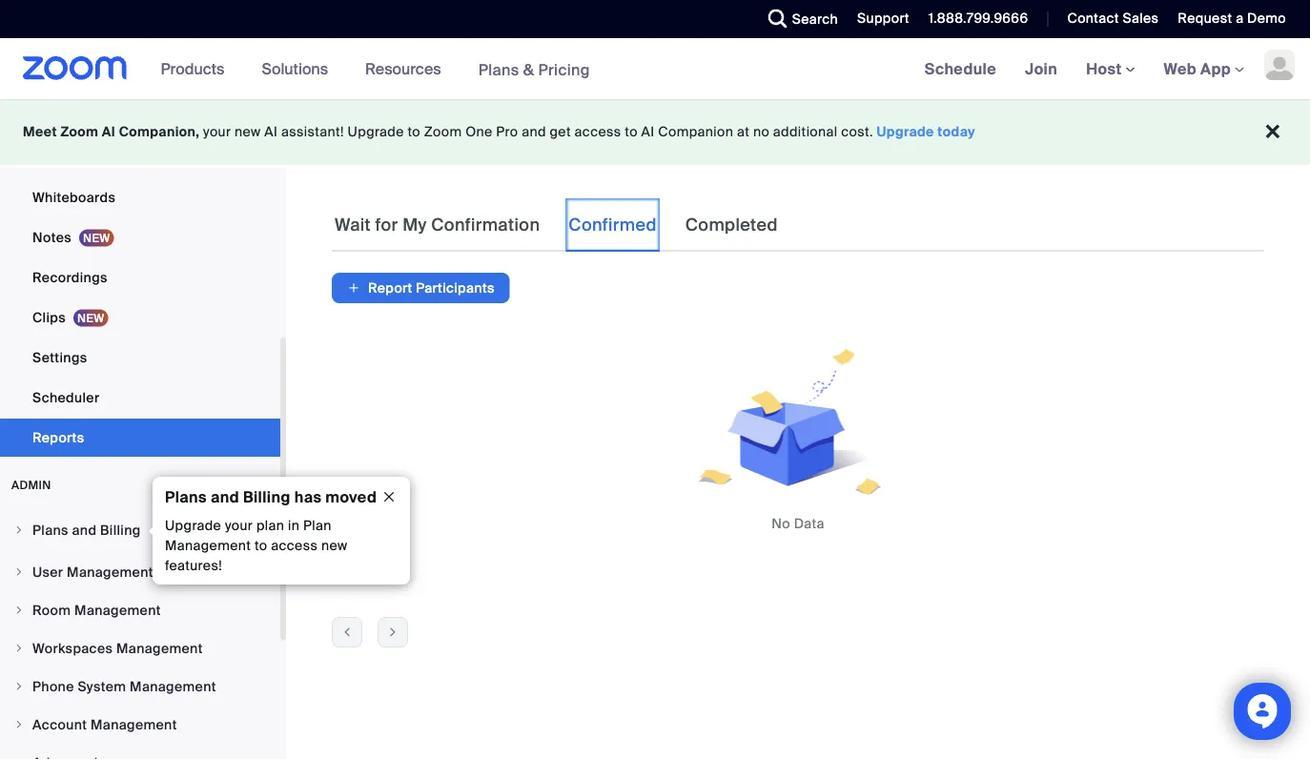Task type: locate. For each thing, give the bounding box(es) containing it.
app
[[1201, 59, 1231, 79]]

plans up plans and billing menu item
[[165, 487, 207, 507]]

contact sales
[[1068, 10, 1159, 27]]

management up the features!
[[165, 537, 251, 555]]

right image inside account management menu item
[[13, 719, 25, 730]]

1 horizontal spatial to
[[408, 123, 421, 141]]

management up room management at the left of the page
[[67, 563, 153, 581]]

plans & pricing link
[[478, 59, 590, 79], [478, 59, 590, 79]]

account management
[[32, 716, 177, 733]]

management for room management
[[74, 601, 161, 619]]

0 horizontal spatial new
[[235, 123, 261, 141]]

new
[[235, 123, 261, 141], [321, 537, 348, 555]]

0 vertical spatial right image
[[13, 524, 25, 536]]

account
[[32, 716, 87, 733]]

0 vertical spatial access
[[575, 123, 621, 141]]

1 zoom from the left
[[61, 123, 98, 141]]

profile picture image
[[1264, 50, 1295, 80]]

1 horizontal spatial new
[[321, 537, 348, 555]]

right image inside room management menu item
[[13, 605, 25, 616]]

management down phone system management menu item
[[91, 716, 177, 733]]

room
[[32, 601, 71, 619]]

2 zoom from the left
[[424, 123, 462, 141]]

0 horizontal spatial and
[[72, 521, 97, 539]]

billing up user management menu item
[[100, 521, 141, 539]]

wait
[[335, 214, 371, 236]]

to
[[408, 123, 421, 141], [625, 123, 638, 141], [255, 537, 267, 555]]

1 horizontal spatial billing
[[243, 487, 291, 507]]

your
[[203, 123, 231, 141], [225, 517, 253, 534]]

2 horizontal spatial plans
[[478, 59, 519, 79]]

2 horizontal spatial and
[[522, 123, 546, 141]]

participants
[[416, 279, 495, 297]]

tabs of reported participants page tab list
[[332, 198, 781, 252]]

1 vertical spatial access
[[271, 537, 318, 555]]

1 horizontal spatial and
[[211, 487, 239, 507]]

new left assistant!
[[235, 123, 261, 141]]

management down room management menu item
[[116, 639, 203, 657]]

plans for plans and billing
[[32, 521, 68, 539]]

ai left companion
[[641, 123, 655, 141]]

1 vertical spatial plans
[[165, 487, 207, 507]]

your left plan in the left bottom of the page
[[225, 517, 253, 534]]

right image
[[13, 566, 25, 578], [13, 643, 25, 654], [13, 681, 25, 692], [13, 719, 25, 730]]

notes
[[32, 228, 72, 246]]

support link
[[843, 0, 914, 38], [857, 10, 910, 27]]

right image left room
[[13, 605, 25, 616]]

previous page image
[[333, 624, 361, 641]]

&
[[523, 59, 534, 79]]

1 right image from the top
[[13, 524, 25, 536]]

0 horizontal spatial zoom
[[61, 123, 98, 141]]

2 right image from the top
[[13, 605, 25, 616]]

plans for plans and billing has moved
[[165, 487, 207, 507]]

in
[[288, 517, 300, 534]]

billing inside tooltip
[[243, 487, 291, 507]]

access
[[575, 123, 621, 141], [271, 537, 318, 555]]

solutions button
[[262, 38, 337, 99]]

room management
[[32, 601, 161, 619]]

completed tab
[[683, 198, 781, 252]]

has
[[294, 487, 322, 507]]

plans up user
[[32, 521, 68, 539]]

upgrade down product information navigation
[[348, 123, 404, 141]]

ai up devices
[[102, 123, 115, 141]]

right image inside plans and billing menu item
[[13, 524, 25, 536]]

close image
[[374, 488, 404, 505]]

whiteboards link
[[0, 178, 280, 216]]

to down resources dropdown button
[[408, 123, 421, 141]]

2 right image from the top
[[13, 643, 25, 654]]

request a demo link
[[1164, 0, 1310, 38], [1178, 10, 1286, 27]]

user
[[32, 563, 63, 581]]

your right companion,
[[203, 123, 231, 141]]

4 right image from the top
[[13, 719, 25, 730]]

at
[[737, 123, 750, 141]]

upgrade
[[348, 123, 404, 141], [877, 123, 934, 141], [165, 517, 221, 534]]

and left get at top left
[[522, 123, 546, 141]]

right image inside phone system management menu item
[[13, 681, 25, 692]]

1 vertical spatial billing
[[100, 521, 141, 539]]

upgrade right cost.
[[877, 123, 934, 141]]

upgrade today link
[[877, 123, 976, 141]]

plans & pricing
[[478, 59, 590, 79]]

right image inside workspaces management menu item
[[13, 643, 25, 654]]

right image for workspaces management
[[13, 643, 25, 654]]

ai
[[102, 123, 115, 141], [264, 123, 278, 141], [641, 123, 655, 141]]

plans inside tooltip
[[165, 487, 207, 507]]

3 right image from the top
[[13, 681, 25, 692]]

recordings link
[[0, 258, 280, 297]]

support
[[857, 10, 910, 27]]

right image left 'account' in the left bottom of the page
[[13, 719, 25, 730]]

and inside plans and billing menu item
[[72, 521, 97, 539]]

right image left user
[[13, 566, 25, 578]]

0 horizontal spatial to
[[255, 537, 267, 555]]

banner
[[0, 38, 1310, 101]]

1 vertical spatial right image
[[13, 605, 25, 616]]

0 horizontal spatial ai
[[102, 123, 115, 141]]

meet
[[23, 123, 57, 141]]

plans inside product information navigation
[[478, 59, 519, 79]]

right image for account management
[[13, 719, 25, 730]]

to down plan in the left bottom of the page
[[255, 537, 267, 555]]

recordings
[[32, 268, 108, 286]]

side navigation navigation
[[0, 0, 286, 759]]

billing
[[243, 487, 291, 507], [100, 521, 141, 539]]

personal devices
[[32, 148, 146, 166]]

0 vertical spatial new
[[235, 123, 261, 141]]

and
[[522, 123, 546, 141], [211, 487, 239, 507], [72, 521, 97, 539]]

to left companion
[[625, 123, 638, 141]]

0 horizontal spatial upgrade
[[165, 517, 221, 534]]

zoom logo image
[[23, 56, 127, 80]]

products
[[161, 59, 224, 79]]

my
[[403, 214, 427, 236]]

web app button
[[1164, 59, 1244, 79]]

admin
[[11, 478, 51, 493]]

zoom left one
[[424, 123, 462, 141]]

search button
[[754, 0, 843, 38]]

devices
[[93, 148, 146, 166]]

user management menu item
[[0, 554, 280, 590]]

0 horizontal spatial billing
[[100, 521, 141, 539]]

new down plan on the left
[[321, 537, 348, 555]]

report participants
[[368, 279, 495, 297]]

management inside upgrade your plan in plan management to access new features!
[[165, 537, 251, 555]]

1.888.799.9666
[[929, 10, 1028, 27]]

plans and billing has moved tooltip
[[148, 477, 410, 585]]

right image left workspaces
[[13, 643, 25, 654]]

next page image
[[379, 624, 407, 641]]

request a demo
[[1178, 10, 1286, 27]]

one
[[466, 123, 493, 141]]

zoom
[[61, 123, 98, 141], [424, 123, 462, 141]]

workspaces management
[[32, 639, 203, 657]]

web app
[[1164, 59, 1231, 79]]

and for plans and billing
[[72, 521, 97, 539]]

0 horizontal spatial plans
[[32, 521, 68, 539]]

right image left phone
[[13, 681, 25, 692]]

1 right image from the top
[[13, 566, 25, 578]]

management for account management
[[91, 716, 177, 733]]

no data
[[772, 514, 825, 532]]

your inside meet zoom ai companion, footer
[[203, 123, 231, 141]]

solutions
[[262, 59, 328, 79]]

access down in
[[271, 537, 318, 555]]

plans left & at the top
[[478, 59, 519, 79]]

0 horizontal spatial access
[[271, 537, 318, 555]]

1 horizontal spatial plans
[[165, 487, 207, 507]]

1 horizontal spatial zoom
[[424, 123, 462, 141]]

1.888.799.9666 button
[[914, 0, 1033, 38], [929, 10, 1028, 27]]

report
[[368, 279, 413, 297]]

assistant!
[[281, 123, 344, 141]]

1 vertical spatial new
[[321, 537, 348, 555]]

1 horizontal spatial ai
[[264, 123, 278, 141]]

banner containing products
[[0, 38, 1310, 101]]

ai left assistant!
[[264, 123, 278, 141]]

products button
[[161, 38, 233, 99]]

0 vertical spatial plans
[[478, 59, 519, 79]]

0 vertical spatial and
[[522, 123, 546, 141]]

1 horizontal spatial access
[[575, 123, 621, 141]]

1.888.799.9666 button up schedule link
[[929, 10, 1028, 27]]

phone
[[32, 678, 74, 695]]

upgrade up the features!
[[165, 517, 221, 534]]

1 vertical spatial and
[[211, 487, 239, 507]]

data
[[794, 514, 825, 532]]

access right get at top left
[[575, 123, 621, 141]]

1 vertical spatial your
[[225, 517, 253, 534]]

right image
[[13, 524, 25, 536], [13, 605, 25, 616]]

settings
[[32, 349, 87, 366]]

and up user management
[[72, 521, 97, 539]]

plan
[[303, 517, 332, 534]]

contact
[[1068, 10, 1119, 27]]

management up workspaces management
[[74, 601, 161, 619]]

right image inside user management menu item
[[13, 566, 25, 578]]

and inside plans and billing has moved tooltip
[[211, 487, 239, 507]]

right image down admin
[[13, 524, 25, 536]]

zoom up "personal devices"
[[61, 123, 98, 141]]

plan
[[256, 517, 284, 534]]

workspaces
[[32, 639, 113, 657]]

and up upgrade your plan in plan management to access new features!
[[211, 487, 239, 507]]

billing for plans and billing has moved
[[243, 487, 291, 507]]

plans inside menu item
[[32, 521, 68, 539]]

clips link
[[0, 298, 280, 337]]

clips
[[32, 308, 66, 326]]

meetings navigation
[[910, 38, 1310, 101]]

management down workspaces management menu item
[[130, 678, 216, 695]]

2 vertical spatial and
[[72, 521, 97, 539]]

2 vertical spatial plans
[[32, 521, 68, 539]]

plans and billing has moved
[[165, 487, 377, 507]]

billing inside menu item
[[100, 521, 141, 539]]

2 horizontal spatial ai
[[641, 123, 655, 141]]

billing up plan in the left bottom of the page
[[243, 487, 291, 507]]

new inside upgrade your plan in plan management to access new features!
[[321, 537, 348, 555]]

phone system management menu item
[[0, 668, 280, 705]]

plans
[[478, 59, 519, 79], [165, 487, 207, 507], [32, 521, 68, 539]]

to inside upgrade your plan in plan management to access new features!
[[255, 537, 267, 555]]

0 vertical spatial your
[[203, 123, 231, 141]]

0 vertical spatial billing
[[243, 487, 291, 507]]



Task type: vqa. For each thing, say whether or not it's contained in the screenshot.
1st menu item from the top
no



Task type: describe. For each thing, give the bounding box(es) containing it.
reports link
[[0, 419, 280, 457]]

search
[[792, 10, 838, 28]]

1 horizontal spatial upgrade
[[348, 123, 404, 141]]

phone system management
[[32, 678, 216, 695]]

management for workspaces management
[[116, 639, 203, 657]]

no
[[772, 514, 791, 532]]

notes link
[[0, 218, 280, 257]]

get
[[550, 123, 571, 141]]

web
[[1164, 59, 1197, 79]]

2 horizontal spatial upgrade
[[877, 123, 934, 141]]

plans and billing menu item
[[0, 512, 280, 552]]

pro
[[496, 123, 518, 141]]

billing for plans and billing
[[100, 521, 141, 539]]

meet zoom ai companion, your new ai assistant! upgrade to zoom one pro and get access to ai companion at no additional cost. upgrade today
[[23, 123, 976, 141]]

pricing
[[538, 59, 590, 79]]

no
[[753, 123, 770, 141]]

a
[[1236, 10, 1244, 27]]

and for plans and billing has moved
[[211, 487, 239, 507]]

product information navigation
[[146, 38, 604, 101]]

confirmation
[[431, 214, 540, 236]]

for
[[375, 214, 398, 236]]

new inside meet zoom ai companion, footer
[[235, 123, 261, 141]]

cost.
[[841, 123, 873, 141]]

moved
[[326, 487, 377, 507]]

today
[[938, 123, 976, 141]]

confirmed
[[569, 214, 657, 236]]

upgrade inside upgrade your plan in plan management to access new features!
[[165, 517, 221, 534]]

right image for user management
[[13, 566, 25, 578]]

host button
[[1086, 59, 1135, 79]]

2 ai from the left
[[264, 123, 278, 141]]

features!
[[165, 557, 222, 575]]

personal
[[32, 148, 90, 166]]

scheduler
[[32, 389, 100, 406]]

access inside meet zoom ai companion, footer
[[575, 123, 621, 141]]

plans and billing
[[32, 521, 141, 539]]

workspaces management menu item
[[0, 630, 280, 667]]

personal menu menu
[[0, 0, 280, 459]]

right image for phone system management
[[13, 681, 25, 692]]

wait for my confirmation
[[335, 214, 540, 236]]

companion
[[658, 123, 734, 141]]

report participants button
[[332, 273, 510, 303]]

join link
[[1011, 38, 1072, 99]]

right image for plans
[[13, 524, 25, 536]]

schedule
[[925, 59, 997, 79]]

right image for room
[[13, 605, 25, 616]]

admin menu menu
[[0, 512, 280, 759]]

schedule link
[[910, 38, 1011, 99]]

your inside upgrade your plan in plan management to access new features!
[[225, 517, 253, 534]]

settings link
[[0, 339, 280, 377]]

join
[[1025, 59, 1058, 79]]

room management menu item
[[0, 592, 280, 628]]

3 ai from the left
[[641, 123, 655, 141]]

resources button
[[365, 38, 450, 99]]

upgrade your plan in plan management to access new features!
[[165, 517, 348, 575]]

scheduler link
[[0, 379, 280, 417]]

additional
[[773, 123, 838, 141]]

companion,
[[119, 123, 200, 141]]

wait for my confirmation tab
[[332, 198, 543, 252]]

sales
[[1123, 10, 1159, 27]]

and inside meet zoom ai companion, footer
[[522, 123, 546, 141]]

user management
[[32, 563, 153, 581]]

system
[[78, 678, 126, 695]]

plans for plans & pricing
[[478, 59, 519, 79]]

whiteboards
[[32, 188, 116, 206]]

account management menu item
[[0, 707, 280, 743]]

1 ai from the left
[[102, 123, 115, 141]]

reports
[[32, 429, 84, 446]]

meet zoom ai companion, footer
[[0, 99, 1310, 165]]

completed
[[685, 214, 778, 236]]

host
[[1086, 59, 1126, 79]]

demo
[[1247, 10, 1286, 27]]

personal devices link
[[0, 138, 280, 176]]

2 horizontal spatial to
[[625, 123, 638, 141]]

confirmed tab
[[566, 198, 660, 252]]

resources
[[365, 59, 441, 79]]

request
[[1178, 10, 1232, 27]]

1.888.799.9666 button up schedule
[[914, 0, 1033, 38]]

management for user management
[[67, 563, 153, 581]]

add image
[[347, 278, 360, 298]]

access inside upgrade your plan in plan management to access new features!
[[271, 537, 318, 555]]



